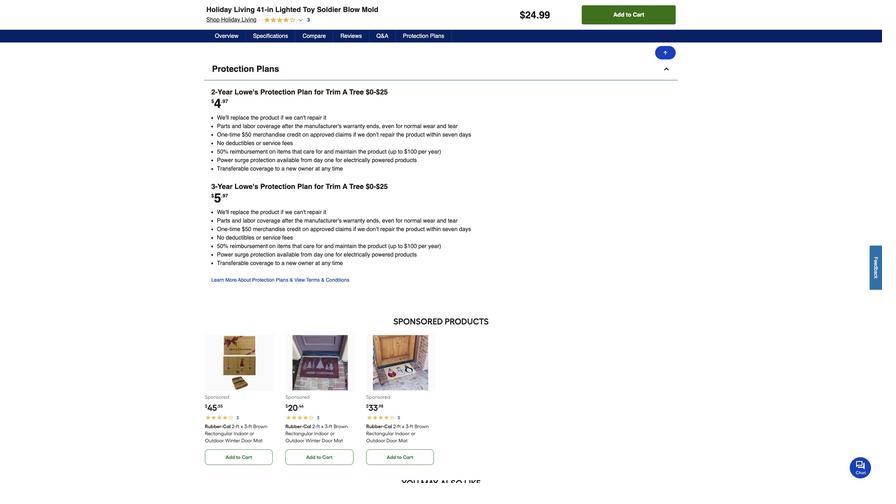 Task type: describe. For each thing, give the bounding box(es) containing it.
2023
[[273, 17, 284, 23]]

(up for 5
[[388, 244, 396, 250]]

50% for 4
[[217, 149, 228, 155]]

30,
[[264, 17, 271, 23]]

learn more about protection plans & view terms & conditions link
[[211, 277, 349, 284]]

f e e d b a c k button
[[870, 246, 882, 290]]

cart for 33
[[403, 455, 413, 461]]

trim for 4
[[326, 88, 341, 96]]

1 vertical spatial living
[[242, 17, 256, 23]]

reimbursement for 5
[[230, 244, 268, 250]]

rubber-cal 2-ft x 3-ft brown rectangular indoor or outdoor winter door mat image for 20
[[292, 336, 348, 391]]

in inside button
[[348, 7, 353, 13]]

claims for 4
[[336, 132, 352, 138]]

0 vertical spatial living
[[234, 6, 255, 14]]

one for 4
[[324, 157, 334, 164]]

2 light from the left
[[423, 7, 435, 13]]

i received my holiday soldier and light was not in box.  where can i buy the light that goes with this product? button
[[211, 0, 579, 14]]

reviews
[[340, 33, 362, 39]]

.55
[[217, 404, 223, 409]]

tree for 4
[[349, 88, 364, 96]]

specifications
[[253, 33, 288, 39]]

warranty for 5
[[343, 218, 365, 224]]

jody's question on november 30, 2023 element
[[211, 0, 671, 31]]

year) for 4
[[428, 149, 441, 155]]

indoor for 33
[[395, 431, 410, 437]]

transferable for 4
[[217, 166, 249, 172]]

deductibles for 4
[[226, 140, 254, 147]]

soldier
[[317, 6, 341, 14]]

surge for 4
[[235, 157, 249, 164]]

compare
[[303, 33, 326, 39]]

overview
[[215, 33, 238, 39]]

we'll for 4
[[217, 115, 229, 121]]

q&a button
[[369, 30, 396, 43]]

a inside button
[[873, 271, 879, 274]]

cal for 45
[[223, 424, 231, 430]]

november
[[240, 17, 263, 23]]

specifications button
[[246, 30, 295, 43]]

maintain for 4
[[335, 149, 357, 155]]

97 for 4
[[223, 98, 228, 104]]

$ inside 2-year lowe's protection plan for trim a tree $0-$25 $ 4 . 97
[[211, 98, 214, 104]]

1 vertical spatial holiday
[[221, 17, 240, 23]]

the inside button
[[412, 7, 421, 13]]

owner for 4
[[298, 166, 314, 172]]

2 ft from the left
[[249, 424, 252, 430]]

door for 20
[[322, 438, 333, 445]]

jody
[[221, 17, 232, 23]]

about
[[238, 278, 251, 283]]

a for 4
[[281, 166, 285, 172]]

chevron down image
[[213, 7, 219, 12]]

from for 5
[[301, 252, 312, 258]]

soldier
[[279, 7, 298, 13]]

3- for 45
[[244, 424, 249, 430]]

24
[[525, 9, 536, 21]]

d
[[873, 266, 879, 269]]

45
[[207, 403, 217, 414]]

0 vertical spatial protection plans button
[[396, 30, 452, 43]]

fees for 4
[[282, 140, 293, 147]]

$25 for 5
[[376, 183, 388, 191]]

cart inside button
[[633, 12, 644, 18]]

3
[[307, 17, 310, 23]]

1 vertical spatial protection plans button
[[204, 58, 678, 80]]

buy
[[401, 7, 411, 13]]

merchandise for 4
[[253, 132, 285, 138]]

lighted
[[275, 6, 301, 14]]

days for 5
[[459, 226, 471, 233]]

product?
[[487, 7, 512, 13]]

compare button
[[295, 30, 333, 43]]

0 vertical spatial .
[[536, 9, 539, 21]]

service for 4
[[263, 140, 281, 147]]

arrow up image
[[663, 50, 668, 56]]

add to cart for 20
[[306, 455, 333, 461]]

add to cart for 33
[[387, 455, 413, 461]]

protection for 3-
[[260, 183, 295, 191]]

available for 4
[[277, 157, 299, 164]]

to inside the 45 list item
[[236, 455, 241, 461]]

maintain for 5
[[335, 244, 357, 250]]

c
[[873, 274, 879, 277]]

1 vertical spatial protection plans
[[212, 64, 279, 74]]

99
[[539, 9, 550, 21]]

it for 5
[[323, 209, 326, 216]]

tear for 5
[[448, 218, 458, 224]]

after for 5
[[282, 218, 293, 224]]

terms
[[306, 278, 320, 283]]

replace for 4
[[231, 115, 249, 121]]

power for 5
[[217, 252, 233, 258]]

q&a
[[376, 33, 388, 39]]

a for 5
[[342, 183, 347, 191]]

3 ft from the left
[[317, 424, 320, 430]]

$ 45 .55
[[205, 403, 223, 414]]

this
[[476, 7, 486, 13]]

wear for 5
[[423, 218, 435, 224]]

2- for 33
[[393, 424, 397, 430]]

conditions
[[326, 278, 349, 283]]

2-ft x 3-ft brown rectangular indoor or outdoor winter door mat for 20
[[286, 424, 348, 445]]

view
[[294, 278, 305, 283]]

parts for 5
[[217, 218, 230, 224]]

add for 33
[[387, 455, 396, 461]]

41-
[[257, 6, 267, 14]]

items for 4
[[277, 149, 291, 155]]

can't for 4
[[294, 115, 306, 121]]

goes
[[448, 7, 461, 13]]

at for 5
[[315, 261, 320, 267]]

(up for 4
[[388, 149, 396, 155]]

$100 for 4
[[404, 149, 417, 155]]

$ 33 .98
[[366, 403, 383, 414]]

no for 4
[[217, 140, 224, 147]]

2- inside 2-year lowe's protection plan for trim a tree $0-$25 $ 4 . 97
[[211, 88, 218, 96]]

tear for 4
[[448, 123, 458, 130]]

sponsored products
[[393, 317, 489, 327]]

5 ft from the left
[[397, 424, 401, 430]]

one- for 4
[[217, 132, 230, 138]]

$ for $ 45 .55
[[205, 404, 207, 409]]

credit for 5
[[287, 226, 301, 233]]

day for 4
[[314, 157, 323, 164]]

rubber- for 45
[[205, 424, 223, 430]]

1 horizontal spatial protection plans
[[403, 33, 444, 39]]

per for 5
[[418, 244, 427, 250]]

0 vertical spatial holiday
[[206, 6, 232, 14]]

we'll replace the product if we can't repair it parts and labor coverage after the manufacturer's warranty ends, even for normal wear and tear one-time $50 merchandise credit on approved claims if we don't repair the product within seven days no deductibles or service fees 50% reimbursement on items that care for and maintain the product (up to $100 per year) power surge protection available from day one for electrically powered products transferable coverage to a new owner at any time for 4
[[217, 115, 471, 172]]

add for 45
[[226, 455, 235, 461]]

days for 4
[[459, 132, 471, 138]]

i received my holiday soldier and light was not in box.  where can i buy the light that goes with this product?
[[221, 7, 512, 13]]

ends, for 4
[[367, 123, 380, 130]]

or for 45
[[250, 431, 254, 437]]

care for 4
[[303, 149, 314, 155]]

reimbursement for 4
[[230, 149, 268, 155]]

protection for learn
[[252, 278, 274, 283]]

0 vertical spatial plans
[[430, 33, 444, 39]]

33
[[369, 403, 378, 414]]

b
[[873, 269, 879, 271]]

electrically for 5
[[344, 252, 370, 258]]

f
[[873, 257, 879, 260]]

received
[[224, 7, 247, 13]]

2-ft x 3-ft brown rectangular indoor or outdoor door mat
[[366, 424, 429, 445]]

with
[[463, 7, 474, 13]]

brown for 45
[[253, 424, 267, 430]]

surge for 5
[[235, 252, 249, 258]]

1 ft from the left
[[236, 424, 239, 430]]

where
[[367, 7, 385, 13]]

mold
[[362, 6, 378, 14]]

learn more about protection plans & view terms & conditions
[[211, 278, 349, 283]]

don't for 5
[[366, 226, 379, 233]]

outdoor for 20
[[286, 438, 305, 445]]

$ 24 . 99
[[520, 9, 550, 21]]

toy
[[303, 6, 315, 14]]

5
[[214, 191, 221, 206]]

add to cart link for 33
[[366, 450, 434, 466]]

3.7 stars image
[[262, 17, 295, 24]]

items for 5
[[277, 244, 291, 250]]

shop holiday living
[[206, 17, 256, 23]]

mat inside "2-ft x 3-ft brown rectangular indoor or outdoor door mat"
[[398, 438, 408, 445]]

$100 for 5
[[404, 244, 417, 250]]

credit for 4
[[287, 132, 301, 138]]

box.
[[354, 7, 366, 13]]

after for 4
[[282, 123, 293, 130]]

more
[[225, 278, 237, 283]]

was
[[325, 7, 336, 13]]

chevron up image
[[663, 66, 670, 73]]

1 e from the top
[[873, 260, 879, 263]]

4 ft from the left
[[329, 424, 333, 430]]

new for 5
[[286, 261, 297, 267]]

0 horizontal spatial in
[[267, 6, 273, 14]]

f e e d b a c k
[[873, 257, 879, 279]]

for inside 2-year lowe's protection plan for trim a tree $0-$25 $ 4 . 97
[[314, 88, 324, 96]]

reviews button
[[333, 30, 369, 43]]

2-year lowe's protection plan for trim a tree $0-$25 $ 4 . 97
[[211, 88, 388, 111]]

rectangular for 20
[[286, 431, 313, 437]]

to inside button
[[626, 12, 631, 18]]

approved for 4
[[310, 132, 334, 138]]

6 ft from the left
[[410, 424, 413, 430]]

my
[[248, 7, 256, 13]]

sponsored for 33
[[366, 395, 390, 401]]

$ 20 .46
[[286, 403, 304, 414]]

k
[[873, 277, 879, 279]]

lowe's for 4
[[235, 88, 258, 96]]



Task type: vqa. For each thing, say whether or not it's contained in the screenshot.
Fiberglass inside the R-13 WALL KRAFT FACED FIBERGLASS ROLL INSULATION 40-SQ FT (15- IN W X 32-FT L) INDIVIDUAL PACK
no



Task type: locate. For each thing, give the bounding box(es) containing it.
light left was
[[311, 7, 323, 13]]

1 maintain from the top
[[335, 149, 357, 155]]

0 vertical spatial a
[[342, 88, 347, 96]]

3-
[[211, 183, 218, 191], [244, 424, 249, 430], [325, 424, 329, 430], [406, 424, 410, 430]]

from up 3-year lowe's protection plan for trim a tree $0-$25 $ 5 . 97
[[301, 157, 312, 164]]

winter inside the 45 list item
[[225, 438, 240, 445]]

day for 5
[[314, 252, 323, 258]]

we'll down 5
[[217, 209, 229, 216]]

add inside 20 list item
[[306, 455, 315, 461]]

rubber- down $ 45 .55
[[205, 424, 223, 430]]

or inside 20 list item
[[330, 431, 335, 437]]

0 horizontal spatial light
[[311, 7, 323, 13]]

2 claims from the top
[[336, 226, 352, 233]]

for inside 3-year lowe's protection plan for trim a tree $0-$25 $ 5 . 97
[[314, 183, 324, 191]]

living
[[234, 6, 255, 14], [242, 17, 256, 23]]

in up 30,
[[267, 6, 273, 14]]

care for 5
[[303, 244, 314, 250]]

50%
[[217, 149, 228, 155], [217, 244, 228, 250]]

2 from from the top
[[301, 252, 312, 258]]

within for 4
[[426, 132, 441, 138]]

outdoor for 45
[[205, 438, 224, 445]]

1 credit from the top
[[287, 132, 301, 138]]

1 vertical spatial at
[[315, 261, 320, 267]]

per
[[418, 149, 427, 155], [418, 244, 427, 250]]

2 after from the top
[[282, 218, 293, 224]]

1 tree from the top
[[349, 88, 364, 96]]

sponsored
[[393, 317, 443, 327], [205, 395, 229, 401], [286, 395, 310, 401], [366, 395, 390, 401]]

1 i from the left
[[221, 7, 222, 13]]

1 vertical spatial approved
[[310, 226, 334, 233]]

add to cart link inside 20 list item
[[286, 450, 353, 466]]

2- inside the 45 list item
[[232, 424, 236, 430]]

e up "d"
[[873, 260, 879, 263]]

tree inside 2-year lowe's protection plan for trim a tree $0-$25 $ 4 . 97
[[349, 88, 364, 96]]

new for 4
[[286, 166, 297, 172]]

1 vertical spatial from
[[301, 252, 312, 258]]

even for 4
[[382, 123, 394, 130]]

i right chevron down icon
[[221, 7, 222, 13]]

a for 5
[[281, 261, 285, 267]]

parts for 4
[[217, 123, 230, 130]]

products for 4
[[395, 157, 417, 164]]

.46
[[298, 404, 304, 409]]

it down 2-year lowe's protection plan for trim a tree $0-$25 $ 4 . 97
[[323, 115, 326, 121]]

rubber-cal for 20
[[286, 424, 311, 430]]

0 horizontal spatial brown
[[253, 424, 267, 430]]

3- inside the 45 list item
[[244, 424, 249, 430]]

. for 4
[[221, 98, 223, 104]]

mat inside 20 list item
[[334, 438, 343, 445]]

1 vertical spatial can't
[[294, 209, 306, 216]]

indoor
[[234, 431, 248, 437], [314, 431, 329, 437], [395, 431, 410, 437]]

within
[[426, 132, 441, 138], [426, 226, 441, 233]]

labor
[[243, 123, 255, 130], [243, 218, 255, 224]]

2 day from the top
[[314, 252, 323, 258]]

or inside "2-ft x 3-ft brown rectangular indoor or outdoor door mat"
[[411, 431, 415, 437]]

1 vertical spatial after
[[282, 218, 293, 224]]

2 items from the top
[[277, 244, 291, 250]]

$ inside $ 33 .98
[[366, 404, 369, 409]]

repair
[[307, 115, 322, 121], [380, 132, 395, 138], [307, 209, 322, 216], [380, 226, 395, 233]]

45 list item
[[205, 335, 274, 466]]

1 vertical spatial ends,
[[367, 218, 380, 224]]

97 for 5
[[223, 193, 228, 199]]

winter for 45
[[225, 438, 240, 445]]

1 vertical spatial owner
[[298, 261, 314, 267]]

2 a from the top
[[342, 183, 347, 191]]

1 vertical spatial (up
[[388, 244, 396, 250]]

rubber-cal down $ 45 .55
[[205, 424, 231, 430]]

1 vertical spatial a
[[281, 261, 285, 267]]

we'll replace the product if we can't repair it parts and labor coverage after the manufacturer's warranty ends, even for normal wear and tear one-time $50 merchandise credit on approved claims if we don't repair the product within seven days no deductibles or service fees 50% reimbursement on items that care for and maintain the product (up to $100 per year) power surge protection available from day one for electrically powered products transferable coverage to a new owner at any time for 5
[[217, 209, 471, 267]]

light right buy
[[423, 7, 435, 13]]

the
[[412, 7, 421, 13], [251, 115, 259, 121], [295, 123, 303, 130], [396, 132, 404, 138], [358, 149, 366, 155], [251, 209, 259, 216], [295, 218, 303, 224], [396, 226, 404, 233], [358, 244, 366, 250]]

1 year from the top
[[218, 88, 233, 96]]

light
[[311, 7, 323, 13], [423, 7, 435, 13]]

we'll down 4
[[217, 115, 229, 121]]

protection plans button
[[396, 30, 452, 43], [204, 58, 678, 80]]

approved
[[310, 132, 334, 138], [310, 226, 334, 233]]

southdeep products heading
[[204, 315, 678, 329]]

2 tree from the top
[[349, 183, 364, 191]]

rubber- down $ 33 .98
[[366, 424, 384, 430]]

2 horizontal spatial add to cart link
[[366, 450, 434, 466]]

rubber- inside "33" list item
[[366, 424, 384, 430]]

rectangular down $ 20 .46
[[286, 431, 313, 437]]

brown
[[253, 424, 267, 430], [334, 424, 348, 430], [414, 424, 429, 430]]

2 $0- from the top
[[366, 183, 376, 191]]

add to cart inside 20 list item
[[306, 455, 333, 461]]

3 outdoor from the left
[[366, 438, 385, 445]]

0 vertical spatial $50
[[242, 132, 251, 138]]

indoor inside 20 list item
[[314, 431, 329, 437]]

$ inside $ 20 .46
[[286, 404, 288, 409]]

or inside the 45 list item
[[250, 431, 254, 437]]

add to cart inside the 45 list item
[[226, 455, 252, 461]]

1 no from the top
[[217, 140, 224, 147]]

1 vertical spatial it
[[323, 209, 326, 216]]

$0- for 4
[[366, 88, 376, 96]]

$0- inside 2-year lowe's protection plan for trim a tree $0-$25 $ 4 . 97
[[366, 88, 376, 96]]

1 vertical spatial deductibles
[[226, 235, 254, 241]]

or for 20
[[330, 431, 335, 437]]

1 horizontal spatial door
[[322, 438, 333, 445]]

0 horizontal spatial cal
[[223, 424, 231, 430]]

one
[[324, 157, 334, 164], [324, 252, 334, 258]]

$25 for 4
[[376, 88, 388, 96]]

rectangular inside "2-ft x 3-ft brown rectangular indoor or outdoor door mat"
[[366, 431, 394, 437]]

0 vertical spatial parts
[[217, 123, 230, 130]]

2 merchandise from the top
[[253, 226, 285, 233]]

0 vertical spatial it
[[323, 115, 326, 121]]

97 inside 2-year lowe's protection plan for trim a tree $0-$25 $ 4 . 97
[[223, 98, 228, 104]]

holiday living 41-in lighted toy soldier blow mold
[[206, 6, 378, 14]]

chat invite button image
[[850, 458, 871, 479]]

year for 4
[[218, 88, 233, 96]]

2 products from the top
[[395, 252, 417, 258]]

rubber- inside 20 list item
[[286, 424, 304, 430]]

2 normal from the top
[[404, 218, 421, 224]]

replace for 5
[[231, 209, 249, 216]]

2 vertical spatial .
[[221, 193, 223, 199]]

from
[[301, 157, 312, 164], [301, 252, 312, 258]]

wear for 4
[[423, 123, 435, 130]]

3- inside 20 list item
[[325, 424, 329, 430]]

2 transferable from the top
[[217, 261, 249, 267]]

available for 5
[[277, 252, 299, 258]]

owner up 3-year lowe's protection plan for trim a tree $0-$25 $ 5 . 97
[[298, 166, 314, 172]]

items
[[277, 149, 291, 155], [277, 244, 291, 250]]

1 vertical spatial per
[[418, 244, 427, 250]]

holiday
[[258, 7, 278, 13]]

a
[[281, 166, 285, 172], [281, 261, 285, 267], [873, 271, 879, 274]]

electrically for 4
[[344, 157, 370, 164]]

sponsored inside "33" list item
[[366, 395, 390, 401]]

i right can
[[398, 7, 399, 13]]

1 horizontal spatial &
[[321, 278, 325, 283]]

holiday up shop
[[206, 6, 232, 14]]

door for 45
[[241, 438, 252, 445]]

2 door from the left
[[322, 438, 333, 445]]

jody on november 30, 2023
[[221, 17, 284, 23]]

coverage
[[257, 123, 280, 130], [250, 166, 274, 172], [257, 218, 280, 224], [250, 261, 274, 267]]

power
[[217, 157, 233, 164], [217, 252, 233, 258]]

0 vertical spatial year)
[[428, 149, 441, 155]]

2 can't from the top
[[294, 209, 306, 216]]

1 vertical spatial available
[[277, 252, 299, 258]]

normal
[[404, 123, 421, 130], [404, 218, 421, 224]]

1 light from the left
[[311, 7, 323, 13]]

1 vertical spatial plan
[[297, 183, 312, 191]]

3- inside "2-ft x 3-ft brown rectangular indoor or outdoor door mat"
[[406, 424, 410, 430]]

lowe's inside 3-year lowe's protection plan for trim a tree $0-$25 $ 5 . 97
[[235, 183, 258, 191]]

3 mat from the left
[[398, 438, 408, 445]]

powered for 5
[[372, 252, 394, 258]]

shop
[[206, 17, 220, 23]]

door inside the 45 list item
[[241, 438, 252, 445]]

0 vertical spatial owner
[[298, 166, 314, 172]]

2 horizontal spatial indoor
[[395, 431, 410, 437]]

97 right 5
[[223, 193, 228, 199]]

door inside "2-ft x 3-ft brown rectangular indoor or outdoor door mat"
[[386, 438, 397, 445]]

rectangular down $ 45 .55
[[205, 431, 233, 437]]

97 right 4
[[223, 98, 228, 104]]

0 vertical spatial no
[[217, 140, 224, 147]]

at for 4
[[315, 166, 320, 172]]

4
[[214, 96, 221, 111]]

owner
[[298, 166, 314, 172], [298, 261, 314, 267]]

&
[[290, 278, 293, 283], [321, 278, 325, 283]]

new up 'view'
[[286, 261, 297, 267]]

not
[[337, 7, 346, 13]]

1 brown from the left
[[253, 424, 267, 430]]

2 rubber-cal 2-ft x 3-ft brown rectangular indoor or outdoor winter door mat image from the left
[[292, 336, 348, 391]]

0 horizontal spatial rubber-cal
[[205, 424, 231, 430]]

& right terms
[[321, 278, 325, 283]]

parts down 5
[[217, 218, 230, 224]]

2 $25 from the top
[[376, 183, 388, 191]]

parts down 4
[[217, 123, 230, 130]]

2 e from the top
[[873, 263, 879, 266]]

outdoor inside "2-ft x 3-ft brown rectangular indoor or outdoor door mat"
[[366, 438, 385, 445]]

transferable up more
[[217, 261, 249, 267]]

2 warranty from the top
[[343, 218, 365, 224]]

0 vertical spatial deductibles
[[226, 140, 254, 147]]

2 horizontal spatial x
[[402, 424, 404, 430]]

indoor inside the 45 list item
[[234, 431, 248, 437]]

2- inside 20 list item
[[312, 424, 317, 430]]

2 & from the left
[[321, 278, 325, 283]]

1 it from the top
[[323, 115, 326, 121]]

products
[[445, 317, 489, 327]]

2-ft x 3-ft brown rectangular indoor or outdoor winter door mat down .55
[[205, 424, 267, 445]]

care
[[303, 149, 314, 155], [303, 244, 314, 250]]

1 owner from the top
[[298, 166, 314, 172]]

1 vertical spatial $0-
[[366, 183, 376, 191]]

x inside "2-ft x 3-ft brown rectangular indoor or outdoor door mat"
[[402, 424, 404, 430]]

plan for 5
[[297, 183, 312, 191]]

1 vertical spatial service
[[263, 235, 281, 241]]

1 vertical spatial $100
[[404, 244, 417, 250]]

trim for 5
[[326, 183, 341, 191]]

lowe's right 5
[[235, 183, 258, 191]]

even for 5
[[382, 218, 394, 224]]

0 vertical spatial protection plans
[[403, 33, 444, 39]]

manufacturer's for 4
[[304, 123, 342, 130]]

any
[[321, 166, 331, 172], [321, 261, 331, 267]]

add to cart link inside the 45 list item
[[205, 450, 273, 466]]

0 vertical spatial tear
[[448, 123, 458, 130]]

1 reimbursement from the top
[[230, 149, 268, 155]]

1 vertical spatial $25
[[376, 183, 388, 191]]

rubber-cal inside the 45 list item
[[205, 424, 231, 430]]

a inside 2-year lowe's protection plan for trim a tree $0-$25 $ 4 . 97
[[342, 88, 347, 96]]

it
[[323, 115, 326, 121], [323, 209, 326, 216]]

1 ends, from the top
[[367, 123, 380, 130]]

normal for 5
[[404, 218, 421, 224]]

1 97 from the top
[[223, 98, 228, 104]]

1 we'll from the top
[[217, 115, 229, 121]]

service
[[263, 140, 281, 147], [263, 235, 281, 241]]

$25 inside 3-year lowe's protection plan for trim a tree $0-$25 $ 5 . 97
[[376, 183, 388, 191]]

rubber-cal 2-ft x 3-ft brown rectangular indoor or outdoor winter door mat image inside 20 list item
[[292, 336, 348, 391]]

from up terms
[[301, 252, 312, 258]]

$ inside 3-year lowe's protection plan for trim a tree $0-$25 $ 5 . 97
[[211, 193, 214, 199]]

sponsored inside the 45 list item
[[205, 395, 229, 401]]

holiday down received
[[221, 17, 240, 23]]

2 protection from the top
[[250, 252, 275, 258]]

2 maintain from the top
[[335, 244, 357, 250]]

add
[[613, 12, 624, 18], [226, 455, 235, 461], [306, 455, 315, 461], [387, 455, 396, 461]]

to inside "33" list item
[[397, 455, 402, 461]]

ft
[[236, 424, 239, 430], [249, 424, 252, 430], [317, 424, 320, 430], [329, 424, 333, 430], [397, 424, 401, 430], [410, 424, 413, 430]]

owner up 'view'
[[298, 261, 314, 267]]

0 horizontal spatial mat
[[253, 438, 263, 445]]

2- for 45
[[232, 424, 236, 430]]

2 lowe's from the top
[[235, 183, 258, 191]]

1 vertical spatial $50
[[242, 226, 251, 233]]

tree for 5
[[349, 183, 364, 191]]

0 vertical spatial can't
[[294, 115, 306, 121]]

2 within from the top
[[426, 226, 441, 233]]

0 vertical spatial 50%
[[217, 149, 228, 155]]

protection inside 2-year lowe's protection plan for trim a tree $0-$25 $ 4 . 97
[[260, 88, 295, 96]]

2-
[[211, 88, 218, 96], [232, 424, 236, 430], [312, 424, 317, 430], [393, 424, 397, 430]]

cal
[[223, 424, 231, 430], [304, 424, 311, 430], [384, 424, 392, 430]]

1 vertical spatial replace
[[231, 209, 249, 216]]

a up learn more about protection plans & view terms & conditions link
[[281, 261, 285, 267]]

merchandise for 5
[[253, 226, 285, 233]]

3 brown from the left
[[414, 424, 429, 430]]

cal inside 20 list item
[[304, 424, 311, 430]]

outdoor down $ 20 .46
[[286, 438, 305, 445]]

any for 5
[[321, 261, 331, 267]]

1 transferable from the top
[[217, 166, 249, 172]]

0 vertical spatial within
[[426, 132, 441, 138]]

2 any from the top
[[321, 261, 331, 267]]

that for 5
[[292, 244, 302, 250]]

rubber-cal inside "33" list item
[[366, 424, 392, 430]]

1 vertical spatial 50%
[[217, 244, 228, 250]]

add to cart button
[[582, 5, 676, 24]]

door inside 20 list item
[[322, 438, 333, 445]]

outdoor down $ 45 .55
[[205, 438, 224, 445]]

cart inside 20 list item
[[322, 455, 333, 461]]

1 vertical spatial don't
[[366, 226, 379, 233]]

1 horizontal spatial add to cart link
[[286, 450, 353, 466]]

0 vertical spatial service
[[263, 140, 281, 147]]

at
[[315, 166, 320, 172], [315, 261, 320, 267]]

add to cart inside button
[[613, 12, 644, 18]]

rubber-cal down $ 33 .98
[[366, 424, 392, 430]]

if
[[281, 115, 284, 121], [353, 132, 356, 138], [281, 209, 284, 216], [353, 226, 356, 233]]

2 tear from the top
[[448, 218, 458, 224]]

that inside button
[[436, 7, 446, 13]]

.98
[[378, 404, 383, 409]]

year inside 2-year lowe's protection plan for trim a tree $0-$25 $ 4 . 97
[[218, 88, 233, 96]]

cart inside "33" list item
[[403, 455, 413, 461]]

0 horizontal spatial protection plans
[[212, 64, 279, 74]]

1 vertical spatial we'll replace the product if we can't repair it parts and labor coverage after the manufacturer's warranty ends, even for normal wear and tear one-time $50 merchandise credit on approved claims if we don't repair the product within seven days no deductibles or service fees 50% reimbursement on items that care for and maintain the product (up to $100 per year) power surge protection available from day one for electrically powered products transferable coverage to a new owner at any time
[[217, 209, 471, 267]]

1 merchandise from the top
[[253, 132, 285, 138]]

winter inside 20 list item
[[306, 438, 321, 445]]

seven
[[442, 132, 458, 138], [442, 226, 458, 233]]

rubber-cal 2-ft x 3-ft brown rectangular indoor or outdoor winter door mat image
[[212, 336, 267, 391], [292, 336, 348, 391]]

labor for 4
[[243, 123, 255, 130]]

1 horizontal spatial rectangular
[[286, 431, 313, 437]]

2 $100 from the top
[[404, 244, 417, 250]]

1 mat from the left
[[253, 438, 263, 445]]

cart inside the 45 list item
[[242, 455, 252, 461]]

2 ends, from the top
[[367, 218, 380, 224]]

1 year) from the top
[[428, 149, 441, 155]]

one- for 5
[[217, 226, 230, 233]]

1 $50 from the top
[[242, 132, 251, 138]]

97 inside 3-year lowe's protection plan for trim a tree $0-$25 $ 5 . 97
[[223, 193, 228, 199]]

1 rectangular from the left
[[205, 431, 233, 437]]

1 we'll replace the product if we can't repair it parts and labor coverage after the manufacturer's warranty ends, even for normal wear and tear one-time $50 merchandise credit on approved claims if we don't repair the product within seven days no deductibles or service fees 50% reimbursement on items that care for and maintain the product (up to $100 per year) power surge protection available from day one for electrically powered products transferable coverage to a new owner at any time from the top
[[217, 115, 471, 172]]

97
[[223, 98, 228, 104], [223, 193, 228, 199]]

plan inside 3-year lowe's protection plan for trim a tree $0-$25 $ 5 . 97
[[297, 183, 312, 191]]

0 vertical spatial seven
[[442, 132, 458, 138]]

rubber-cal 2-ft x 3-ft brown rectangular indoor or outdoor winter door mat image inside the 45 list item
[[212, 336, 267, 391]]

2 rubber- from the left
[[286, 424, 304, 430]]

add inside "33" list item
[[387, 455, 396, 461]]

0 horizontal spatial &
[[290, 278, 293, 283]]

add inside add to cart button
[[613, 12, 624, 18]]

1 manufacturer's from the top
[[304, 123, 342, 130]]

cal inside "33" list item
[[384, 424, 392, 430]]

3- for 33
[[406, 424, 410, 430]]

2 horizontal spatial outdoor
[[366, 438, 385, 445]]

it for 4
[[323, 115, 326, 121]]

plan
[[297, 88, 312, 96], [297, 183, 312, 191]]

merchandise
[[253, 132, 285, 138], [253, 226, 285, 233]]

one- down 4
[[217, 132, 230, 138]]

1 vertical spatial lowe's
[[235, 183, 258, 191]]

$0- inside 3-year lowe's protection plan for trim a tree $0-$25 $ 5 . 97
[[366, 183, 376, 191]]

$ for $ 20 .46
[[286, 404, 288, 409]]

outdoor
[[205, 438, 224, 445], [286, 438, 305, 445], [366, 438, 385, 445]]

plans left 'view'
[[276, 278, 288, 283]]

2 don't from the top
[[366, 226, 379, 233]]

0 vertical spatial don't
[[366, 132, 379, 138]]

. inside 2-year lowe's protection plan for trim a tree $0-$25 $ 4 . 97
[[221, 98, 223, 104]]

living up november
[[234, 6, 255, 14]]

lowe's for 5
[[235, 183, 258, 191]]

we'll for 5
[[217, 209, 229, 216]]

1 vertical spatial powered
[[372, 252, 394, 258]]

at up 3-year lowe's protection plan for trim a tree $0-$25 $ 5 . 97
[[315, 166, 320, 172]]

1 vertical spatial seven
[[442, 226, 458, 233]]

don't for 4
[[366, 132, 379, 138]]

3 rubber- from the left
[[366, 424, 384, 430]]

any for 4
[[321, 166, 331, 172]]

trim inside 3-year lowe's protection plan for trim a tree $0-$25 $ 5 . 97
[[326, 183, 341, 191]]

0 vertical spatial care
[[303, 149, 314, 155]]

2 per from the top
[[418, 244, 427, 250]]

can't for 5
[[294, 209, 306, 216]]

brown inside 20 list item
[[334, 424, 348, 430]]

service for 5
[[263, 235, 281, 241]]

1 vertical spatial manufacturer's
[[304, 218, 342, 224]]

rubber-cal for 33
[[366, 424, 392, 430]]

add inside the 45 list item
[[226, 455, 235, 461]]

rubber- inside the 45 list item
[[205, 424, 223, 430]]

1 2-ft x 3-ft brown rectangular indoor or outdoor winter door mat from the left
[[205, 424, 267, 445]]

2 available from the top
[[277, 252, 299, 258]]

to inside 20 list item
[[317, 455, 321, 461]]

2 deductibles from the top
[[226, 235, 254, 241]]

. inside 3-year lowe's protection plan for trim a tree $0-$25 $ 5 . 97
[[221, 193, 223, 199]]

0 vertical spatial products
[[395, 157, 417, 164]]

outdoor inside the 45 list item
[[205, 438, 224, 445]]

1 wear from the top
[[423, 123, 435, 130]]

3- inside 3-year lowe's protection plan for trim a tree $0-$25 $ 5 . 97
[[211, 183, 218, 191]]

1 a from the top
[[342, 88, 347, 96]]

0 vertical spatial tree
[[349, 88, 364, 96]]

can
[[386, 7, 396, 13]]

2-ft x 3-ft brown rectangular indoor or outdoor winter door mat down .46
[[286, 424, 348, 445]]

x inside the 45 list item
[[241, 424, 243, 430]]

within for 5
[[426, 226, 441, 233]]

a
[[342, 88, 347, 96], [342, 183, 347, 191]]

0 vertical spatial normal
[[404, 123, 421, 130]]

2 seven from the top
[[442, 226, 458, 233]]

0 horizontal spatial outdoor
[[205, 438, 224, 445]]

1 vertical spatial surge
[[235, 252, 249, 258]]

1 horizontal spatial rubber-
[[286, 424, 304, 430]]

1 trim from the top
[[326, 88, 341, 96]]

no
[[217, 140, 224, 147], [217, 235, 224, 241]]

rubber-cal down $ 20 .46
[[286, 424, 311, 430]]

.
[[536, 9, 539, 21], [221, 98, 223, 104], [221, 193, 223, 199]]

winter for 20
[[306, 438, 321, 445]]

$ inside $ 45 .55
[[205, 404, 207, 409]]

e up b
[[873, 263, 879, 266]]

1 vertical spatial within
[[426, 226, 441, 233]]

or for 33
[[411, 431, 415, 437]]

x inside 20 list item
[[321, 424, 324, 430]]

1 plan from the top
[[297, 88, 312, 96]]

rectangular down $ 33 .98
[[366, 431, 394, 437]]

one- down 5
[[217, 226, 230, 233]]

lowe's right 4
[[235, 88, 258, 96]]

2 i from the left
[[398, 7, 399, 13]]

door
[[241, 438, 252, 445], [322, 438, 333, 445], [386, 438, 397, 445]]

1 vertical spatial .
[[221, 98, 223, 104]]

indoor inside "2-ft x 3-ft brown rectangular indoor or outdoor door mat"
[[395, 431, 410, 437]]

add to cart link inside "33" list item
[[366, 450, 434, 466]]

33 list item
[[366, 335, 435, 466]]

0 vertical spatial fees
[[282, 140, 293, 147]]

0 vertical spatial manufacturer's
[[304, 123, 342, 130]]

at up terms
[[315, 261, 320, 267]]

1 vertical spatial wear
[[423, 218, 435, 224]]

2 trim from the top
[[326, 183, 341, 191]]

1 even from the top
[[382, 123, 394, 130]]

rectangular inside 20 list item
[[286, 431, 313, 437]]

protection
[[250, 157, 275, 164], [250, 252, 275, 258]]

we'll replace the product if we can't repair it parts and labor coverage after the manufacturer's warranty ends, even for normal wear and tear one-time $50 merchandise credit on approved claims if we don't repair the product within seven days no deductibles or service fees 50% reimbursement on items that care for and maintain the product (up to $100 per year) power surge protection available from day one for electrically powered products transferable coverage to a new owner at any time
[[217, 115, 471, 172], [217, 209, 471, 267]]

brown inside "2-ft x 3-ft brown rectangular indoor or outdoor door mat"
[[414, 424, 429, 430]]

transferable
[[217, 166, 249, 172], [217, 261, 249, 267]]

3 rubber-cal from the left
[[366, 424, 392, 430]]

rubber- down $ 20 .46
[[286, 424, 304, 430]]

sponsored inside southdeep products heading
[[393, 317, 443, 327]]

x
[[241, 424, 243, 430], [321, 424, 324, 430], [402, 424, 404, 430]]

1 vertical spatial year
[[218, 183, 233, 191]]

seven for 4
[[442, 132, 458, 138]]

0 vertical spatial any
[[321, 166, 331, 172]]

2-ft x 3-ft brown rectangular indoor or outdoor winter door mat inside 20 list item
[[286, 424, 348, 445]]

1 vertical spatial reimbursement
[[230, 244, 268, 250]]

1 surge from the top
[[235, 157, 249, 164]]

add for 20
[[306, 455, 315, 461]]

rubber-cal 2-ft x 3-ft brown rectangular indoor or outdoor door mat image
[[373, 336, 428, 391]]

2 horizontal spatial brown
[[414, 424, 429, 430]]

to
[[626, 12, 631, 18], [398, 149, 403, 155], [275, 166, 280, 172], [398, 244, 403, 250], [275, 261, 280, 267], [236, 455, 241, 461], [317, 455, 321, 461], [397, 455, 402, 461]]

outdoor inside 20 list item
[[286, 438, 305, 445]]

0 vertical spatial powered
[[372, 157, 394, 164]]

20 list item
[[286, 335, 355, 466]]

2 at from the top
[[315, 261, 320, 267]]

even
[[382, 123, 394, 130], [382, 218, 394, 224]]

2 surge from the top
[[235, 252, 249, 258]]

cal inside the 45 list item
[[223, 424, 231, 430]]

1 one- from the top
[[217, 132, 230, 138]]

1 horizontal spatial rubber-cal
[[286, 424, 311, 430]]

living down the my
[[242, 17, 256, 23]]

$0-
[[366, 88, 376, 96], [366, 183, 376, 191]]

1 vertical spatial plans
[[256, 64, 279, 74]]

in right the "not"
[[348, 7, 353, 13]]

3 indoor from the left
[[395, 431, 410, 437]]

brown for 20
[[334, 424, 348, 430]]

transferable up 5
[[217, 166, 249, 172]]

learn
[[211, 278, 224, 283]]

new up 3-year lowe's protection plan for trim a tree $0-$25 $ 5 . 97
[[286, 166, 297, 172]]

warranty for 4
[[343, 123, 365, 130]]

1 rubber-cal from the left
[[205, 424, 231, 430]]

plan inside 2-year lowe's protection plan for trim a tree $0-$25 $ 4 . 97
[[297, 88, 312, 96]]

product
[[260, 115, 279, 121], [406, 132, 425, 138], [368, 149, 387, 155], [260, 209, 279, 216], [406, 226, 425, 233], [368, 244, 387, 250]]

trim inside 2-year lowe's protection plan for trim a tree $0-$25 $ 4 . 97
[[326, 88, 341, 96]]

and inside button
[[300, 7, 310, 13]]

20
[[288, 403, 298, 414]]

1 items from the top
[[277, 149, 291, 155]]

sponsored for 20
[[286, 395, 310, 401]]

2 approved from the top
[[310, 226, 334, 233]]

2- inside "2-ft x 3-ft brown rectangular indoor or outdoor door mat"
[[393, 424, 397, 430]]

2- for 20
[[312, 424, 317, 430]]

rectangular inside the 45 list item
[[205, 431, 233, 437]]

e
[[873, 260, 879, 263], [873, 263, 879, 266]]

a for 4
[[342, 88, 347, 96]]

plans down 'jody's question on november 30, 2023' element
[[430, 33, 444, 39]]

1 vertical spatial protection
[[250, 252, 275, 258]]

can't down 2-year lowe's protection plan for trim a tree $0-$25 $ 4 . 97
[[294, 115, 306, 121]]

brown inside the 45 list item
[[253, 424, 267, 430]]

2-ft x 3-ft brown rectangular indoor or outdoor winter door mat inside the 45 list item
[[205, 424, 267, 445]]

year)
[[428, 149, 441, 155], [428, 244, 441, 250]]

sponsored inside 20 list item
[[286, 395, 310, 401]]

2 no from the top
[[217, 235, 224, 241]]

1 winter from the left
[[225, 438, 240, 445]]

0 vertical spatial electrically
[[344, 157, 370, 164]]

after down 3-year lowe's protection plan for trim a tree $0-$25 $ 5 . 97
[[282, 218, 293, 224]]

rectangular for 33
[[366, 431, 394, 437]]

2 vertical spatial plans
[[276, 278, 288, 283]]

rubber-cal inside 20 list item
[[286, 424, 311, 430]]

1 $0- from the top
[[366, 88, 376, 96]]

protection for 4
[[250, 157, 275, 164]]

1 from from the top
[[301, 157, 312, 164]]

3 add to cart link from the left
[[366, 450, 434, 466]]

1 deductibles from the top
[[226, 140, 254, 147]]

1 per from the top
[[418, 149, 427, 155]]

2 powered from the top
[[372, 252, 394, 258]]

0 vertical spatial labor
[[243, 123, 255, 130]]

0 vertical spatial after
[[282, 123, 293, 130]]

2 parts from the top
[[217, 218, 230, 224]]

0 vertical spatial plan
[[297, 88, 312, 96]]

1 vertical spatial parts
[[217, 218, 230, 224]]

$0- for 5
[[366, 183, 376, 191]]

1 & from the left
[[290, 278, 293, 283]]

1 vertical spatial that
[[292, 149, 302, 155]]

cart
[[633, 12, 644, 18], [242, 455, 252, 461], [322, 455, 333, 461], [403, 455, 413, 461]]

1 new from the top
[[286, 166, 297, 172]]

3-year lowe's protection plan for trim a tree $0-$25 $ 5 . 97
[[211, 183, 388, 206]]

don't
[[366, 132, 379, 138], [366, 226, 379, 233]]

protection for 5
[[250, 252, 275, 258]]

1 warranty from the top
[[343, 123, 365, 130]]

protection inside 3-year lowe's protection plan for trim a tree $0-$25 $ 5 . 97
[[260, 183, 295, 191]]

a up k
[[873, 271, 879, 274]]

2 credit from the top
[[287, 226, 301, 233]]

lowe's inside 2-year lowe's protection plan for trim a tree $0-$25 $ 4 . 97
[[235, 88, 258, 96]]

0 horizontal spatial winter
[[225, 438, 240, 445]]

plans down the 'specifications'
[[256, 64, 279, 74]]

a up 3-year lowe's protection plan for trim a tree $0-$25 $ 5 . 97
[[281, 166, 285, 172]]

blow
[[343, 6, 360, 14]]

ends,
[[367, 123, 380, 130], [367, 218, 380, 224]]

plans
[[430, 33, 444, 39], [256, 64, 279, 74], [276, 278, 288, 283]]

0 vertical spatial 97
[[223, 98, 228, 104]]

year for 5
[[218, 183, 233, 191]]

0 vertical spatial $0-
[[366, 88, 376, 96]]

2 2-ft x 3-ft brown rectangular indoor or outdoor winter door mat from the left
[[286, 424, 348, 445]]

deductibles for 5
[[226, 235, 254, 241]]

add to cart inside "33" list item
[[387, 455, 413, 461]]

tree inside 3-year lowe's protection plan for trim a tree $0-$25 $ 5 . 97
[[349, 183, 364, 191]]

0 vertical spatial merchandise
[[253, 132, 285, 138]]

year inside 3-year lowe's protection plan for trim a tree $0-$25 $ 5 . 97
[[218, 183, 233, 191]]

1 vertical spatial new
[[286, 261, 297, 267]]

0 vertical spatial transferable
[[217, 166, 249, 172]]

3 cal from the left
[[384, 424, 392, 430]]

can't down 3-year lowe's protection plan for trim a tree $0-$25 $ 5 . 97
[[294, 209, 306, 216]]

1 rubber- from the left
[[205, 424, 223, 430]]

& left 'view'
[[290, 278, 293, 283]]

after down 2-year lowe's protection plan for trim a tree $0-$25 $ 4 . 97
[[282, 123, 293, 130]]

1 any from the top
[[321, 166, 331, 172]]

overview button
[[208, 30, 246, 43]]

a inside 3-year lowe's protection plan for trim a tree $0-$25 $ 5 . 97
[[342, 183, 347, 191]]

2 electrically from the top
[[344, 252, 370, 258]]

1 vertical spatial power
[[217, 252, 233, 258]]

$50 for 4
[[242, 132, 251, 138]]

2 horizontal spatial door
[[386, 438, 397, 445]]

$ for $ 24 . 99
[[520, 9, 525, 21]]

1 horizontal spatial outdoor
[[286, 438, 305, 445]]

1 lowe's from the top
[[235, 88, 258, 96]]

2 service from the top
[[263, 235, 281, 241]]

(up
[[388, 149, 396, 155], [388, 244, 396, 250]]

outdoor down $ 33 .98
[[366, 438, 385, 445]]

that for 4
[[292, 149, 302, 155]]

1 after from the top
[[282, 123, 293, 130]]

1 vertical spatial no
[[217, 235, 224, 241]]

surge
[[235, 157, 249, 164], [235, 252, 249, 258]]

tear
[[448, 123, 458, 130], [448, 218, 458, 224]]

it down 3-year lowe's protection plan for trim a tree $0-$25 $ 5 . 97
[[323, 209, 326, 216]]



